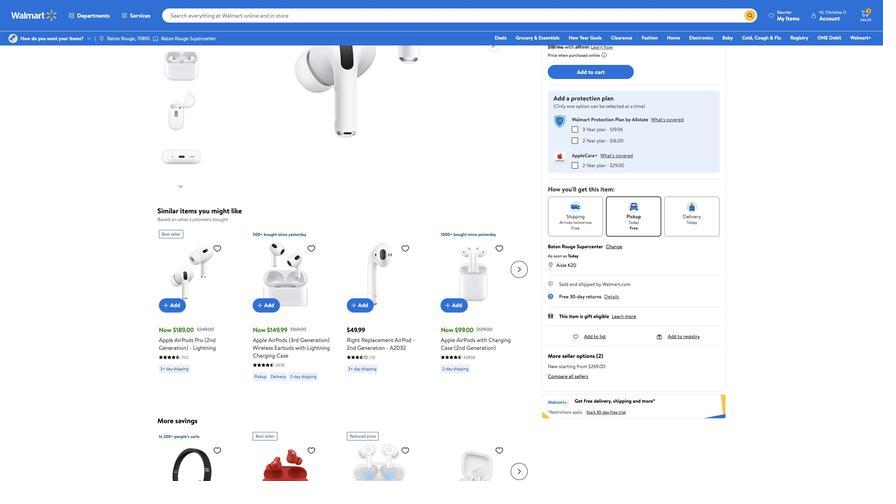 Task type: locate. For each thing, give the bounding box(es) containing it.
0 horizontal spatial 2-day shipping
[[290, 373, 317, 379]]

1 horizontal spatial pickup
[[627, 213, 641, 220]]

hi,
[[820, 9, 825, 15]]

generation) up 32858
[[467, 344, 496, 351]]

0 horizontal spatial $249.00
[[197, 326, 214, 333]]

seller up "beats studio buds – true wireless noise cancelling bluetooth earbuds - beats red" image
[[265, 433, 275, 439]]

year for new year goals
[[580, 34, 589, 41]]

best seller for the product group containing now $189.00
[[162, 231, 181, 237]]

1 vertical spatial rouge
[[562, 243, 576, 250]]

how
[[20, 35, 30, 42], [548, 185, 561, 193]]

30- up item
[[570, 293, 578, 300]]

(4.5)
[[571, 5, 579, 11]]

add to favorites list, beats studio buds – true wireless noise cancelling bluetooth earbuds - beats red image
[[307, 446, 316, 455]]

$49.99
[[347, 325, 365, 334]]

1 horizontal spatial what's
[[652, 116, 666, 123]]

& left the flu
[[770, 34, 774, 41]]

1 vertical spatial pickup
[[254, 373, 267, 379]]

0 horizontal spatial generation)
[[159, 344, 188, 351]]

new right save
[[569, 34, 579, 41]]

$189.00 up new year goals "link"
[[570, 17, 603, 31]]

baton rouge, 70810
[[107, 35, 150, 42]]

1 horizontal spatial new
[[569, 34, 579, 41]]

30- right start
[[597, 409, 603, 415]]

free down 'shipping'
[[572, 225, 580, 231]]

0 horizontal spatial charging
[[253, 351, 275, 359]]

baton inside baton rouge supercenter change as soon as today
[[548, 243, 561, 250]]

now
[[548, 17, 568, 31], [159, 325, 172, 334], [253, 325, 266, 334], [441, 325, 454, 334]]

today down the 'intent image for pickup'
[[629, 219, 639, 225]]

add button for now $149.99
[[253, 298, 280, 312]]

today inside delivery today
[[687, 219, 698, 225]]

1 horizontal spatial charging
[[489, 336, 511, 344]]

$99.00
[[455, 325, 474, 334]]

0 horizontal spatial bought
[[213, 216, 228, 223]]

airpods inside now $149.99 $169.00 apple airpods (3rd generation) wireless earbuds with lightning charging case
[[269, 336, 287, 344]]

 image right the 70810
[[153, 35, 158, 42]]

what's up 2-year plan - $29.00
[[601, 152, 615, 159]]

free left trial
[[610, 409, 618, 415]]

2 horizontal spatial add to cart image
[[350, 301, 358, 310]]

sold
[[559, 281, 569, 288]]

$44.20
[[861, 17, 872, 22]]

1 horizontal spatial 3+
[[348, 366, 353, 372]]

what's covered button up $29.00
[[601, 152, 633, 159]]

account
[[820, 14, 840, 22]]

legal information image
[[602, 52, 607, 58]]

case inside now $99.00 $129.00 apple airpods with charging case (2nd generation)
[[441, 344, 453, 351]]

Search search field
[[162, 8, 758, 23]]

to left list
[[594, 333, 599, 340]]

2-day shipping
[[442, 366, 469, 372], [290, 373, 317, 379]]

1 horizontal spatial case
[[441, 344, 453, 351]]

what's covered button for walmart protection plan by allstate
[[652, 116, 684, 123]]

1 add button from the left
[[159, 298, 186, 312]]

change
[[606, 243, 623, 250]]

1 vertical spatial new
[[548, 363, 558, 370]]

best seller down on
[[162, 231, 181, 237]]

1 apple from the left
[[159, 336, 173, 344]]

0 horizontal spatial &
[[534, 34, 538, 41]]

year up affirm image
[[580, 34, 589, 41]]

gift
[[585, 313, 593, 320]]

plan down applecare+ what's covered
[[597, 162, 606, 169]]

add to cart image for now $149.99
[[256, 301, 264, 310]]

walmart+
[[851, 34, 872, 41]]

1 horizontal spatial a
[[631, 103, 633, 110]]

0 horizontal spatial today
[[568, 253, 579, 259]]

new up compare at the bottom right of page
[[548, 363, 558, 370]]

0 vertical spatial by
[[626, 116, 631, 123]]

2 yesterday from the left
[[478, 231, 496, 237]]

more up starting
[[548, 352, 561, 360]]

apple airpods with charging case (2nd generation) image
[[441, 241, 507, 307]]

0 vertical spatial best seller
[[162, 231, 181, 237]]

plan down 3-year plan - $19.96
[[597, 137, 606, 144]]

delivery inside the product group
[[271, 373, 286, 379]]

airpods pro (2nd generation) with magsafe case (usb‑c) - image 5 of 6 image
[[161, 136, 202, 177]]

2 since from the left
[[468, 231, 477, 237]]

what's right allstate
[[652, 116, 666, 123]]

1 yesterday from the left
[[289, 231, 306, 237]]

best seller up "beats studio buds – true wireless noise cancelling bluetooth earbuds - beats red" image
[[256, 433, 275, 439]]

what's covered button for applecare+
[[601, 152, 633, 159]]

delivery for delivery
[[271, 373, 286, 379]]

1 horizontal spatial yesterday
[[478, 231, 496, 237]]

plan right "can" on the right
[[602, 94, 614, 103]]

$189.00 for now $189.00 $249.00 apple airpods pro (2nd generation) - lightning
[[173, 325, 194, 334]]

add button for now $99.00
[[441, 298, 468, 312]]

3-
[[583, 126, 587, 133]]

2 horizontal spatial today
[[687, 219, 698, 225]]

1 vertical spatial and
[[633, 398, 641, 405]]

pickup down "wireless"
[[254, 373, 267, 379]]

plan for $19.96
[[597, 126, 606, 133]]

walmart
[[572, 116, 590, 123]]

generation) down $169.00 at the left bottom of the page
[[300, 336, 330, 344]]

1 3+ day shipping from the left
[[160, 366, 189, 372]]

airpods inside now $189.00 $249.00 apple airpods pro (2nd generation) - lightning
[[174, 336, 193, 344]]

product group containing now $99.00
[[441, 227, 520, 393]]

starting
[[559, 363, 576, 370]]

1 horizontal spatial &
[[770, 34, 774, 41]]

2-year plan - $29.00
[[583, 162, 625, 169]]

by
[[626, 116, 631, 123], [596, 281, 601, 288]]

product group
[[159, 227, 237, 393], [253, 227, 331, 393], [347, 227, 426, 393], [441, 227, 520, 393], [159, 429, 237, 481], [253, 429, 331, 481], [347, 429, 426, 481]]

charging down $129.00
[[489, 336, 511, 344]]

baton up soon
[[548, 243, 561, 250]]

today inside baton rouge supercenter change as soon as today
[[568, 253, 579, 259]]

apple for $189.00
[[159, 336, 173, 344]]

3+ day shipping down 7112
[[160, 366, 189, 372]]

baton right the 70810
[[161, 35, 174, 42]]

by right "shipped"
[[596, 281, 601, 288]]

free down the 'intent image for pickup'
[[630, 225, 638, 231]]

bought for now $149.99
[[264, 231, 277, 237]]

0 horizontal spatial (2nd
[[205, 336, 216, 344]]

- left the a2032
[[386, 344, 389, 351]]

apple
[[159, 336, 173, 344], [253, 336, 267, 344], [441, 336, 455, 344]]

this
[[589, 185, 599, 193]]

compare
[[548, 373, 568, 380]]

30- inside get free delivery, shipping and more* banner
[[597, 409, 603, 415]]

0 horizontal spatial with
[[295, 344, 306, 351]]

soon
[[554, 253, 562, 259]]

$149.99
[[267, 325, 288, 334]]

2 add button from the left
[[253, 298, 280, 312]]

supercenter up the airpods pro (2nd generation) with magsafe case (usb‑c) - image 3 of 6 at top
[[190, 35, 216, 42]]

now inside now $99.00 $129.00 apple airpods with charging case (2nd generation)
[[441, 325, 454, 334]]

1 add to cart image from the left
[[162, 301, 170, 310]]

search icon image
[[748, 13, 753, 18]]

in
[[159, 433, 162, 439]]

plan down protection
[[597, 126, 606, 133]]

rouge inside baton rouge supercenter change as soon as today
[[562, 243, 576, 250]]

walmart plus image
[[548, 398, 569, 406]]

2 apple from the left
[[253, 336, 267, 344]]

year down applecare+
[[587, 162, 596, 169]]

bought down might
[[213, 216, 228, 223]]

generation) inside now $99.00 $129.00 apple airpods with charging case (2nd generation)
[[467, 344, 496, 351]]

3 apple from the left
[[441, 336, 455, 344]]

0 horizontal spatial seller
[[171, 231, 181, 237]]

1 horizontal spatial since
[[468, 231, 477, 237]]

from
[[577, 363, 587, 370]]

charging down $149.99
[[253, 351, 275, 359]]

with down $129.00
[[477, 336, 487, 344]]

apple down $149.99
[[253, 336, 267, 344]]

learn inside button
[[591, 43, 603, 50]]

today for pickup
[[629, 219, 639, 225]]

1 horizontal spatial and
[[633, 398, 641, 405]]

to left cart
[[589, 68, 594, 76]]

more
[[625, 313, 637, 320]]

2 horizontal spatial airpods
[[457, 336, 476, 344]]

- left the 'pro'
[[190, 344, 192, 351]]

pro
[[195, 336, 203, 344]]

more inside the more seller options (2) new starting from $269.00 compare all sellers
[[548, 352, 561, 360]]

walmart image
[[11, 10, 57, 21]]

people's
[[174, 433, 190, 439]]

0 horizontal spatial more
[[157, 416, 174, 425]]

bought inside similar items you might like based on what customers bought
[[213, 216, 228, 223]]

lightning
[[193, 344, 216, 351], [307, 344, 330, 351]]

pickup inside the product group
[[254, 373, 267, 379]]

add to favorites list, beats solo3 wireless on-ear headphones with apple w1 headphone chip - black image
[[213, 446, 222, 455]]

deals
[[495, 34, 507, 41]]

grocery & essentials
[[516, 34, 560, 41]]

how left you'll
[[548, 185, 561, 193]]

apple inside now $99.00 $129.00 apple airpods with charging case (2nd generation)
[[441, 336, 455, 344]]

charging
[[489, 336, 511, 344], [253, 351, 275, 359]]

(2nd inside now $99.00 $129.00 apple airpods with charging case (2nd generation)
[[454, 344, 465, 351]]

free
[[572, 225, 580, 231], [630, 225, 638, 231], [559, 293, 569, 300]]

add to cart
[[577, 68, 605, 76]]

apply
[[573, 409, 583, 415]]

bought right 500+
[[264, 231, 277, 237]]

is
[[580, 313, 584, 320]]

airpods left the 'pro'
[[174, 336, 193, 344]]

0 horizontal spatial what's
[[601, 152, 615, 159]]

rouge for baton rouge supercenter change as soon as today
[[562, 243, 576, 250]]

1 vertical spatial 30-
[[597, 409, 603, 415]]

0 vertical spatial new
[[569, 34, 579, 41]]

trial
[[619, 409, 626, 415]]

-
[[607, 126, 609, 133], [607, 137, 609, 144], [607, 162, 609, 169], [413, 336, 415, 344], [190, 344, 192, 351], [386, 344, 389, 351]]

 image
[[99, 36, 104, 41]]

yesterday
[[289, 231, 306, 237], [478, 231, 496, 237]]

0 horizontal spatial to
[[589, 68, 594, 76]]

options
[[577, 352, 595, 360]]

3+ day shipping down 170
[[348, 366, 377, 372]]

2 horizontal spatial with
[[565, 43, 574, 50]]

add to cart image for now $189.00
[[162, 301, 170, 310]]

1 horizontal spatial airpods
[[269, 336, 287, 344]]

baton left rouge,
[[107, 35, 120, 42]]

applecare+
[[572, 152, 598, 159]]

free down sold
[[559, 293, 569, 300]]

since right 1000+
[[468, 231, 477, 237]]

fashion link
[[639, 34, 661, 42]]

to
[[589, 68, 594, 76], [594, 333, 599, 340], [678, 333, 683, 340]]

0 vertical spatial $249.00
[[606, 22, 623, 29]]

seller inside the more seller options (2) new starting from $269.00 compare all sellers
[[562, 352, 576, 360]]

and
[[570, 281, 578, 288], [633, 398, 641, 405]]

1 horizontal spatial what's covered button
[[652, 116, 684, 123]]

2 horizontal spatial seller
[[562, 352, 576, 360]]

now $149.99 $169.00 apple airpods (3rd generation) wireless earbuds with lightning charging case
[[253, 325, 330, 359]]

generation) inside now $149.99 $169.00 apple airpods (3rd generation) wireless earbuds with lightning charging case
[[300, 336, 330, 344]]

add to favorites list, apple airpods with charging case (2nd generation) image
[[495, 244, 504, 253]]

0 vertical spatial what's covered button
[[652, 116, 684, 123]]

day inside get free delivery, shipping and more* banner
[[603, 409, 610, 415]]

0 vertical spatial rouge
[[175, 35, 189, 42]]

to left registry
[[678, 333, 683, 340]]

2-day shipping down 32858
[[442, 366, 469, 372]]

now inside now $149.99 $169.00 apple airpods (3rd generation) wireless earbuds with lightning charging case
[[253, 325, 266, 334]]

0 vertical spatial 2-day shipping
[[442, 366, 469, 372]]

seller
[[171, 231, 181, 237], [562, 352, 576, 360], [265, 433, 275, 439]]

70810
[[137, 35, 150, 42]]

2 horizontal spatial generation)
[[467, 344, 496, 351]]

today right as on the bottom right
[[568, 253, 579, 259]]

shipped
[[579, 281, 595, 288]]

1 vertical spatial charging
[[253, 351, 275, 359]]

1 horizontal spatial delivery
[[683, 213, 701, 220]]

seller for the product group containing now $189.00
[[171, 231, 181, 237]]

0 vertical spatial $189.00
[[570, 17, 603, 31]]

now $189.00
[[548, 17, 603, 31]]

2 vertical spatial seller
[[265, 433, 275, 439]]

2 horizontal spatial bought
[[454, 231, 467, 237]]

seller down on
[[171, 231, 181, 237]]

30- for start
[[597, 409, 603, 415]]

add
[[577, 68, 587, 76], [554, 94, 565, 103], [170, 301, 180, 309], [264, 301, 274, 309], [358, 301, 368, 309], [452, 301, 462, 309], [584, 333, 593, 340], [668, 333, 677, 340]]

add to favorites list, apple airpods (3rd generation) wireless earbuds with lightning charging case image
[[307, 244, 316, 253]]

now inside now $189.00 $249.00 apple airpods pro (2nd generation) - lightning
[[159, 325, 172, 334]]

1 vertical spatial best seller
[[256, 433, 275, 439]]

0 vertical spatial learn
[[591, 43, 603, 50]]

(2nd right the 'pro'
[[205, 336, 216, 344]]

yesterday for now $149.99
[[289, 231, 306, 237]]

like
[[231, 206, 242, 216]]

covered up $29.00
[[616, 152, 633, 159]]

30-
[[570, 293, 578, 300], [597, 409, 603, 415]]

you for might
[[199, 206, 210, 216]]

0 vertical spatial 30-
[[570, 293, 578, 300]]

customers
[[189, 216, 212, 223]]

$249.00 left learn more about strikethrough prices image on the top
[[606, 22, 623, 29]]

0 horizontal spatial lightning
[[193, 344, 216, 351]]

(2nd up 32858
[[454, 344, 465, 351]]

apple inside now $149.99 $169.00 apple airpods (3rd generation) wireless earbuds with lightning charging case
[[253, 336, 267, 344]]

now for now $149.99 $169.00 apple airpods (3rd generation) wireless earbuds with lightning charging case
[[253, 325, 266, 334]]

0 horizontal spatial airpods
[[174, 336, 193, 344]]

1 horizontal spatial covered
[[667, 116, 684, 123]]

since right 500+
[[278, 231, 288, 237]]

0 horizontal spatial $189.00
[[173, 325, 194, 334]]

& right 'grocery'
[[534, 34, 538, 41]]

best seller
[[162, 231, 181, 237], [256, 433, 275, 439]]

airpods inside now $99.00 $129.00 apple airpods with charging case (2nd generation)
[[457, 336, 476, 344]]

0 horizontal spatial add to cart image
[[162, 301, 170, 310]]

0 horizontal spatial pickup
[[254, 373, 267, 379]]

apple left the 'pro'
[[159, 336, 173, 344]]

baton
[[107, 35, 120, 42], [161, 35, 174, 42], [548, 243, 561, 250]]

with up the "price when purchased online"
[[565, 43, 574, 50]]

how left do
[[20, 35, 30, 42]]

beats fit pro - noise cancelling wireless earbuds - apple & android compatible - beats white image
[[441, 443, 507, 481]]

more up 200+
[[157, 416, 174, 425]]

Walmart Site-Wide search field
[[162, 8, 758, 23]]

1 vertical spatial best
[[256, 433, 264, 439]]

$189.00 for now $189.00
[[570, 17, 603, 31]]

$189.00
[[570, 17, 603, 31], [173, 325, 194, 334]]

- left $29.00
[[607, 162, 609, 169]]

1 vertical spatial by
[[596, 281, 601, 288]]

 image for baton
[[153, 35, 158, 42]]

product group containing in 200+ people's carts
[[159, 429, 237, 481]]

by right plan
[[626, 116, 631, 123]]

airpods down $149.99
[[269, 336, 287, 344]]

when
[[559, 52, 568, 58]]

today inside the pickup today free
[[629, 219, 639, 225]]

you up customers
[[199, 206, 210, 216]]

right replacement airpod - 2nd generation - a2032 image
[[347, 241, 413, 307]]

learn how
[[591, 43, 613, 50]]

airpods pro (2nd generation) with magsafe case (usb‑c) image
[[256, 0, 482, 162]]

supercenter inside baton rouge supercenter change as soon as today
[[577, 243, 603, 250]]

and left more*
[[633, 398, 641, 405]]

how
[[604, 43, 613, 50]]

0 horizontal spatial learn
[[591, 43, 603, 50]]

30- for free
[[570, 293, 578, 300]]

clearance
[[611, 34, 633, 41]]

what's covered button right allstate
[[652, 116, 684, 123]]

learn up the online
[[591, 43, 603, 50]]

1 vertical spatial more
[[157, 416, 174, 425]]

intent image for pickup image
[[628, 201, 640, 213]]

baby link
[[720, 34, 736, 42]]

by for shipped
[[596, 281, 601, 288]]

1 horizontal spatial supercenter
[[577, 243, 603, 250]]

learn left more
[[612, 313, 624, 320]]

aisle k20
[[557, 262, 577, 269]]

airpods for now $189.00
[[174, 336, 193, 344]]

1 horizontal spatial with
[[477, 336, 487, 344]]

apple down $99.00
[[441, 336, 455, 344]]

0 horizontal spatial how
[[20, 35, 30, 42]]

1 horizontal spatial  image
[[153, 35, 158, 42]]

generation) inside now $189.00 $249.00 apple airpods pro (2nd generation) - lightning
[[159, 344, 188, 351]]

1 vertical spatial learn
[[612, 313, 624, 320]]

0 vertical spatial pickup
[[627, 213, 641, 220]]

free right get
[[584, 398, 593, 405]]

0 horizontal spatial rouge
[[175, 35, 189, 42]]

1 since from the left
[[278, 231, 288, 237]]

0 horizontal spatial free
[[559, 293, 569, 300]]

free inside 'shipping arrives tomorrow free'
[[572, 225, 580, 231]]

rouge up as on the bottom right
[[562, 243, 576, 250]]

1 vertical spatial what's covered button
[[601, 152, 633, 159]]

0 vertical spatial supercenter
[[190, 35, 216, 42]]

intent image for shipping image
[[570, 201, 582, 213]]

more for more savings
[[157, 416, 174, 425]]

3 airpods from the left
[[457, 336, 476, 344]]

year down walmart
[[587, 126, 596, 133]]

shipping inside banner
[[614, 398, 632, 405]]

*restrictions apply
[[548, 409, 583, 415]]

earbuds
[[275, 344, 294, 351]]

0 horizontal spatial free
[[584, 398, 593, 405]]

 image left do
[[8, 34, 18, 43]]

you right do
[[38, 35, 46, 42]]

new inside "link"
[[569, 34, 579, 41]]

with inside now $99.00 $129.00 apple airpods with charging case (2nd generation)
[[477, 336, 487, 344]]

free inside the pickup today free
[[630, 225, 638, 231]]

2 horizontal spatial to
[[678, 333, 683, 340]]

0 horizontal spatial since
[[278, 231, 288, 237]]

affirm image
[[576, 43, 590, 49]]

1 lightning from the left
[[193, 344, 216, 351]]

0 horizontal spatial you
[[38, 35, 46, 42]]

essentials
[[539, 34, 560, 41]]

gifting made easy image
[[548, 313, 554, 318]]

(2nd inside now $189.00 $249.00 apple airpods pro (2nd generation) - lightning
[[205, 336, 216, 344]]

 image
[[8, 34, 18, 43], [153, 35, 158, 42]]

generation)
[[300, 336, 330, 344], [159, 344, 188, 351], [467, 344, 496, 351]]

seller up starting
[[562, 352, 576, 360]]

today down intent image for delivery
[[687, 219, 698, 225]]

0 horizontal spatial by
[[596, 281, 601, 288]]

charging inside now $99.00 $129.00 apple airpods with charging case (2nd generation)
[[489, 336, 511, 344]]

bought right 1000+
[[454, 231, 467, 237]]

(2nd
[[205, 336, 216, 344], [454, 344, 465, 351]]

year inside new year goals "link"
[[580, 34, 589, 41]]

1 vertical spatial supercenter
[[577, 243, 603, 250]]

a right at
[[631, 103, 633, 110]]

year for 2-year plan - $29.00
[[587, 162, 596, 169]]

you
[[550, 32, 557, 39]]

one debit link
[[815, 34, 845, 42]]

$249.00 up the 'pro'
[[197, 326, 214, 333]]

with right earbuds
[[295, 344, 306, 351]]

$16.00
[[610, 137, 624, 144]]

1 horizontal spatial add to cart image
[[256, 301, 264, 310]]

1 horizontal spatial rouge
[[562, 243, 576, 250]]

$189.00 up 7112
[[173, 325, 194, 334]]

covered right allstate
[[667, 116, 684, 123]]

- left $19.96
[[607, 126, 609, 133]]

1 3+ from the left
[[160, 366, 165, 372]]

$189.00 inside now $189.00 $249.00 apple airpods pro (2nd generation) - lightning
[[173, 325, 194, 334]]

1 & from the left
[[534, 34, 538, 41]]

1 horizontal spatial generation)
[[300, 336, 330, 344]]

4 add button from the left
[[441, 298, 468, 312]]

2 airpods from the left
[[269, 336, 287, 344]]

add to list
[[584, 333, 606, 340]]

year for 2-year plan - $16.00
[[587, 137, 596, 144]]

rouge up the airpods pro (2nd generation) with magsafe case (usb‑c) - image 3 of 6 at top
[[175, 35, 189, 42]]

1 horizontal spatial best seller
[[256, 433, 275, 439]]

add to favorites list, right replacement airpod - 2nd generation - a2032 image
[[401, 244, 410, 253]]

a right (only at top right
[[567, 94, 570, 103]]

clearance link
[[608, 34, 636, 42]]

to inside button
[[589, 68, 594, 76]]

1 vertical spatial delivery
[[271, 373, 286, 379]]

2 horizontal spatial baton
[[548, 243, 561, 250]]

0 vertical spatial seller
[[171, 231, 181, 237]]

1 vertical spatial seller
[[562, 352, 576, 360]]

airpods down $99.00
[[457, 336, 476, 344]]

generation) up 7112
[[159, 344, 188, 351]]

apple airpods (3rd generation) wireless earbuds with lightning charging case image
[[253, 241, 319, 307]]

registry
[[791, 34, 809, 41]]

2 lightning from the left
[[307, 344, 330, 351]]

1 horizontal spatial 30-
[[597, 409, 603, 415]]

intent image for delivery image
[[687, 201, 698, 213]]

500+
[[253, 231, 263, 237]]

and right sold
[[570, 281, 578, 288]]

0 vertical spatial and
[[570, 281, 578, 288]]

delivery down 2478
[[271, 373, 286, 379]]

you inside similar items you might like based on what customers bought
[[199, 206, 210, 216]]

1 vertical spatial covered
[[616, 152, 633, 159]]

add to cart image
[[162, 301, 170, 310], [256, 301, 264, 310], [350, 301, 358, 310]]

$249.00 inside now $189.00 $249.00 apple airpods pro (2nd generation) - lightning
[[197, 326, 214, 333]]

1 horizontal spatial lightning
[[307, 344, 330, 351]]

yesterday for now $99.00
[[478, 231, 496, 237]]

add to favorites list, bluetooth headphones wireless earbuds bluetooth headset with microphone touch control , ipx7 waterproof, high-fidelity stereo earphones for sports and work，compatible with iphone 13 pro max image
[[401, 446, 410, 455]]

apple_care logo image
[[554, 151, 567, 164]]

apple inside now $189.00 $249.00 apple airpods pro (2nd generation) - lightning
[[159, 336, 173, 344]]

0 vertical spatial what's
[[652, 116, 666, 123]]

1 horizontal spatial to
[[594, 333, 599, 340]]

year down the 3- at top
[[587, 137, 596, 144]]

supercenter left change button on the right bottom of page
[[577, 243, 603, 250]]

baton rouge supercenter
[[161, 35, 216, 42]]

2 add to cart image from the left
[[256, 301, 264, 310]]

0 horizontal spatial 30-
[[570, 293, 578, 300]]

now $99.00 $129.00 apple airpods with charging case (2nd generation)
[[441, 325, 511, 351]]

product group containing reduced price
[[347, 429, 426, 481]]

0 horizontal spatial 3+ day shipping
[[160, 366, 189, 372]]

pickup down the 'intent image for pickup'
[[627, 213, 641, 220]]

supercenter
[[190, 35, 216, 42], [577, 243, 603, 250]]

 image for how
[[8, 34, 18, 43]]

today
[[629, 219, 639, 225], [687, 219, 698, 225], [568, 253, 579, 259]]

1 airpods from the left
[[174, 336, 193, 344]]

1 horizontal spatial apple
[[253, 336, 267, 344]]

delivery down intent image for delivery
[[683, 213, 701, 220]]

aisle
[[557, 262, 567, 269]]

2-day shipping down earbuds
[[290, 373, 317, 379]]

supercenter for baton rouge supercenter
[[190, 35, 216, 42]]



Task type: describe. For each thing, give the bounding box(es) containing it.
1 vertical spatial free
[[610, 409, 618, 415]]

(4.5) 225 reviews
[[571, 5, 602, 11]]

replacement
[[362, 336, 394, 344]]

baton for baton rouge supercenter
[[161, 35, 174, 42]]

be
[[600, 103, 605, 110]]

new year goals
[[569, 34, 602, 41]]

walmart.com
[[603, 281, 631, 288]]

pickup for pickup
[[254, 373, 267, 379]]

now for now $189.00
[[548, 17, 568, 31]]

apple for $99.00
[[441, 336, 455, 344]]

goals
[[590, 34, 602, 41]]

sold and shipped by walmart.com
[[559, 281, 631, 288]]

$129.00
[[477, 326, 493, 333]]

charging inside now $149.99 $169.00 apple airpods (3rd generation) wireless earbuds with lightning charging case
[[253, 351, 275, 359]]

now for now $99.00 $129.00 apple airpods with charging case (2nd generation)
[[441, 325, 454, 334]]

walmart protection plan by allstate what's covered
[[572, 116, 684, 123]]

add to cart image
[[444, 301, 452, 310]]

more for more seller options (2) new starting from $269.00 compare all sellers
[[548, 352, 561, 360]]

apple airpods pro (2nd generation) - lightning image
[[159, 241, 225, 307]]

to for registry
[[678, 333, 683, 340]]

get free delivery, shipping and more* banner
[[542, 394, 726, 419]]

free 30-day returns details
[[559, 293, 619, 300]]

200+
[[163, 433, 173, 439]]

airpods for now $149.99
[[269, 336, 287, 344]]

reduced
[[350, 433, 366, 439]]

$18/mo with
[[548, 43, 574, 50]]

more seller options (2) new starting from $269.00 compare all sellers
[[548, 352, 606, 380]]

2 3+ day shipping from the left
[[348, 366, 377, 372]]

learn more button
[[612, 313, 637, 320]]

- inside now $189.00 $249.00 apple airpods pro (2nd generation) - lightning
[[190, 344, 192, 351]]

details
[[605, 293, 619, 300]]

2-Year plan - $29.00 checkbox
[[572, 162, 579, 168]]

*restrictions
[[548, 409, 572, 415]]

0 horizontal spatial covered
[[616, 152, 633, 159]]

airpods pro (2nd generation) with magsafe case (usb‑c) - image 4 of 6 image
[[161, 91, 202, 132]]

to for cart
[[589, 68, 594, 76]]

3 add to cart image from the left
[[350, 301, 358, 310]]

save
[[558, 32, 568, 39]]

do
[[31, 35, 37, 42]]

home
[[667, 34, 680, 41]]

grocery
[[516, 34, 533, 41]]

rouge,
[[121, 35, 136, 42]]

what
[[178, 216, 188, 223]]

year for 3-year plan - $19.96
[[587, 126, 596, 133]]

product group containing best seller
[[253, 429, 331, 481]]

savings
[[175, 416, 198, 425]]

since for $149.99
[[278, 231, 288, 237]]

cart
[[595, 68, 605, 76]]

sellers
[[575, 373, 588, 380]]

next media item image
[[490, 40, 498, 49]]

1 horizontal spatial 2-day shipping
[[442, 366, 469, 372]]

based
[[157, 216, 170, 223]]

all
[[569, 373, 574, 380]]

learn more about strikethrough prices image
[[624, 23, 630, 29]]

one
[[567, 103, 575, 110]]

best for the product group containing now $189.00
[[162, 231, 170, 237]]

lightning inside now $189.00 $249.00 apple airpods pro (2nd generation) - lightning
[[193, 344, 216, 351]]

add to favorites list, apple airpods pro (2nd generation) - lightning image
[[213, 244, 222, 253]]

change button
[[606, 243, 623, 250]]

baton for baton rouge, 70810
[[107, 35, 120, 42]]

bluetooth headphones wireless earbuds bluetooth headset with microphone touch control , ipx7 waterproof, high-fidelity stereo earphones for sports and work，compatible with iphone 13 pro max image
[[347, 443, 413, 481]]

purchased
[[569, 52, 588, 58]]

as
[[548, 253, 553, 259]]

- right airpod
[[413, 336, 415, 344]]

get free delivery, shipping and more*
[[575, 398, 656, 405]]

$29.00
[[610, 162, 625, 169]]

1 vertical spatial 2-day shipping
[[290, 373, 317, 379]]

arrives
[[560, 219, 573, 225]]

- left $16.00
[[607, 137, 609, 144]]

online
[[589, 52, 600, 58]]

0 horizontal spatial a
[[567, 94, 570, 103]]

your
[[59, 35, 68, 42]]

2-Year plan - $16.00 checkbox
[[572, 137, 579, 144]]

this item is gift eligible learn more
[[559, 313, 637, 320]]

to for list
[[594, 333, 599, 340]]

supercenter for baton rouge supercenter change as soon as today
[[577, 243, 603, 250]]

0 vertical spatial free
[[584, 398, 593, 405]]

next slide for similar items you might like list image
[[511, 261, 528, 278]]

similar items you might like based on what customers bought
[[157, 206, 242, 223]]

applecare+ what's covered
[[572, 152, 633, 159]]

3-Year plan - $19.96 checkbox
[[572, 126, 579, 132]]

product group containing now $149.99
[[253, 227, 331, 393]]

reviews
[[588, 5, 602, 11]]

beats studio buds – true wireless noise cancelling bluetooth earbuds - beats red image
[[253, 443, 319, 481]]

protection
[[591, 116, 614, 123]]

1 vertical spatial what's
[[601, 152, 615, 159]]

airpods pro (2nd generation) with magsafe case (usb‑c) - image 3 of 6 image
[[161, 45, 202, 86]]

pickup for pickup today free
[[627, 213, 641, 220]]

(2)
[[597, 352, 603, 360]]

seller for the product group containing best seller
[[265, 433, 275, 439]]

debit
[[830, 34, 842, 41]]

2 & from the left
[[770, 34, 774, 41]]

add button for now $189.00
[[159, 298, 186, 312]]

reduced price
[[350, 433, 376, 439]]

since for $99.00
[[468, 231, 477, 237]]

$60.00
[[571, 32, 588, 40]]

delivery for delivery today
[[683, 213, 701, 220]]

now $189.00 $249.00 apple airpods pro (2nd generation) - lightning
[[159, 325, 216, 351]]

$18/mo
[[548, 43, 564, 50]]

items
[[180, 206, 197, 216]]

get
[[575, 398, 583, 405]]

1 horizontal spatial learn
[[612, 313, 624, 320]]

home link
[[664, 34, 684, 42]]

cold, cough & flu link
[[739, 34, 785, 42]]

you for want
[[38, 35, 46, 42]]

1000+ bought since yesterday
[[441, 231, 496, 237]]

how for how do you want your items?
[[20, 35, 30, 42]]

more savings
[[157, 416, 198, 425]]

new inside the more seller options (2) new starting from $269.00 compare all sellers
[[548, 363, 558, 370]]

item
[[569, 313, 579, 320]]

services
[[130, 12, 150, 19]]

reorder
[[777, 9, 792, 15]]

option
[[576, 103, 590, 110]]

apple for $149.99
[[253, 336, 267, 344]]

bought for now $99.00
[[454, 231, 467, 237]]

plan inside the "add a protection plan (only one option can be selected at a time)"
[[602, 94, 614, 103]]

how for how you'll get this item:
[[548, 185, 561, 193]]

protection
[[571, 94, 601, 103]]

on
[[171, 216, 177, 223]]

best for the product group containing best seller
[[256, 433, 264, 439]]

right
[[347, 336, 360, 344]]

plan for $29.00
[[597, 162, 606, 169]]

wireless
[[253, 344, 273, 351]]

next image image
[[178, 184, 184, 189]]

airpod
[[395, 336, 412, 344]]

items?
[[69, 35, 84, 42]]

compare all sellers button
[[548, 373, 588, 380]]

0 vertical spatial covered
[[667, 116, 684, 123]]

0 horizontal spatial and
[[570, 281, 578, 288]]

returns
[[586, 293, 602, 300]]

product group containing now $189.00
[[159, 227, 237, 393]]

3 add button from the left
[[347, 298, 374, 312]]

price
[[548, 52, 558, 58]]

today for delivery
[[687, 219, 698, 225]]

case inside now $149.99 $169.00 apple airpods (3rd generation) wireless earbuds with lightning charging case
[[277, 351, 289, 359]]

by for plan
[[626, 116, 631, 123]]

airpods for now $99.00
[[457, 336, 476, 344]]

beats solo3 wireless on-ear headphones with apple w1 headphone chip - black image
[[159, 443, 225, 481]]

(3rd
[[289, 336, 299, 344]]

lightning inside now $149.99 $169.00 apple airpods (3rd generation) wireless earbuds with lightning charging case
[[307, 344, 330, 351]]

2 3+ from the left
[[348, 366, 353, 372]]

rouge for baton rouge supercenter
[[175, 35, 189, 42]]

add a protection plan (only one option can be selected at a time)
[[554, 94, 646, 110]]

tomorrow
[[574, 219, 592, 225]]

add to favorites list, beats fit pro - noise cancelling wireless earbuds - apple & android compatible - beats white image
[[495, 446, 504, 455]]

airpods pro (2nd generation) with magsafe case (usb‑c) - image 2 of 6 image
[[161, 0, 202, 41]]

$19.96
[[610, 126, 623, 133]]

plan for $16.00
[[597, 137, 606, 144]]

with inside now $149.99 $169.00 apple airpods (3rd generation) wireless earbuds with lightning charging case
[[295, 344, 306, 351]]

cough
[[755, 34, 769, 41]]

grocery & essentials link
[[513, 34, 563, 42]]

product group containing $49.99
[[347, 227, 426, 393]]

start 30-day free trial
[[587, 409, 626, 415]]

best seller for the product group containing best seller
[[256, 433, 275, 439]]

next slide for more savings list image
[[511, 463, 528, 480]]

start
[[587, 409, 596, 415]]

225 reviews link
[[579, 5, 602, 11]]

cold,
[[742, 34, 754, 41]]

add inside the "add a protection plan (only one option can be selected at a time)"
[[554, 94, 565, 103]]

500+ bought since yesterday
[[253, 231, 306, 237]]

now for now $189.00 $249.00 apple airpods pro (2nd generation) - lightning
[[159, 325, 172, 334]]

o
[[843, 9, 847, 15]]

3-year plan - $19.96
[[583, 126, 623, 133]]

7112
[[181, 354, 189, 360]]

and inside banner
[[633, 398, 641, 405]]

wpp logo image
[[554, 115, 567, 128]]

fashion
[[642, 34, 658, 41]]

reorder my items
[[777, 9, 800, 22]]



Task type: vqa. For each thing, say whether or not it's contained in the screenshot.
Thanksgiving to the top
no



